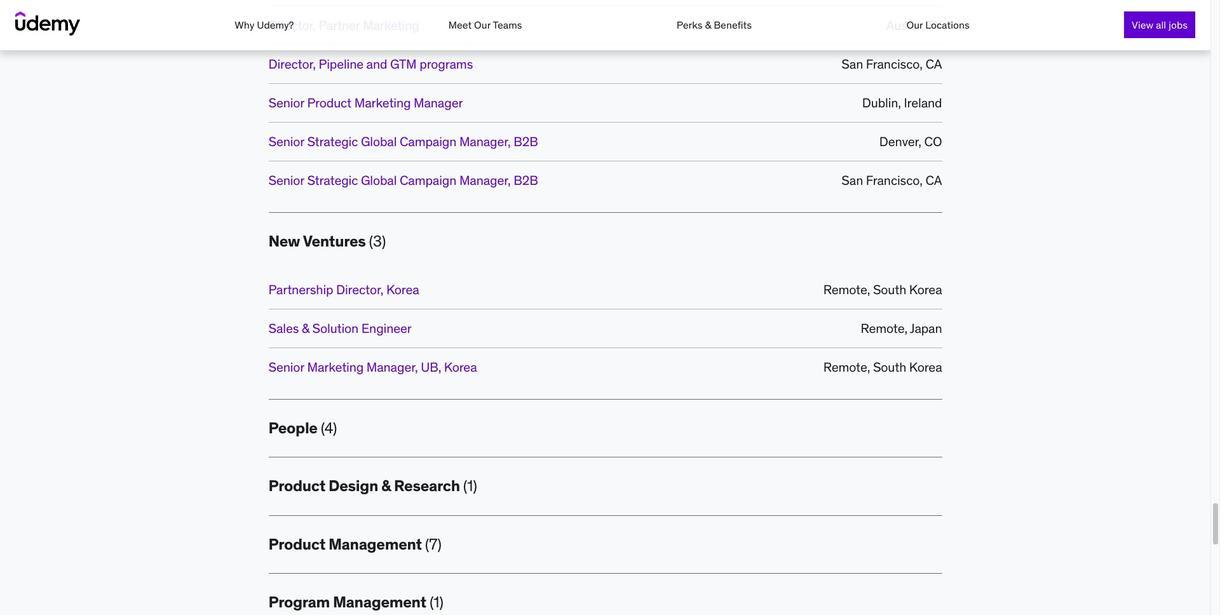 Task type: locate. For each thing, give the bounding box(es) containing it.
1 vertical spatial campaign
[[400, 173, 457, 188]]

remote, south korea down remote, japan
[[824, 359, 942, 375]]

ca for senior strategic global campaign manager, b2b
[[926, 173, 942, 188]]

jobs
[[1169, 18, 1188, 31]]

2 francisco, from the top
[[866, 173, 923, 188]]

korea up japan
[[910, 281, 942, 297]]

0 vertical spatial management
[[329, 534, 422, 554]]

4 senior from the top
[[269, 359, 304, 375]]

francisco, up the dublin, ireland
[[866, 56, 923, 72]]

director,
[[269, 17, 316, 33], [269, 56, 316, 72], [336, 281, 384, 297]]

3 senior from the top
[[269, 173, 304, 188]]

1 vertical spatial b2b
[[514, 173, 538, 188]]

2 san from the top
[[842, 173, 863, 188]]

south
[[873, 281, 907, 297], [873, 359, 907, 375]]

& right sales
[[302, 320, 310, 336]]

remote,
[[824, 281, 870, 297], [861, 320, 908, 336], [824, 359, 870, 375]]

product left design
[[269, 476, 325, 496]]

meet
[[449, 18, 472, 31]]

san francisco, ca for director, pipeline and gtm programs
[[842, 56, 942, 72]]

south up remote, japan
[[873, 281, 907, 297]]

2 vertical spatial marketing
[[307, 359, 364, 375]]

2 remote, south korea from the top
[[824, 359, 942, 375]]

director, for director, partner marketing
[[269, 17, 316, 33]]

research
[[394, 476, 460, 496]]

(3)
[[369, 232, 386, 251]]

2 vertical spatial &
[[381, 476, 391, 496]]

0 vertical spatial ca
[[926, 56, 942, 72]]

remote, south korea up remote, japan
[[824, 281, 942, 297]]

1 strategic from the top
[[307, 134, 358, 150]]

0 vertical spatial &
[[705, 18, 712, 31]]

1 vertical spatial remote, south korea
[[824, 359, 942, 375]]

2 ca from the top
[[926, 173, 942, 188]]

1 san from the top
[[842, 56, 863, 72]]

san francisco, ca down denver,
[[842, 173, 942, 188]]

2 vertical spatial remote,
[[824, 359, 870, 375]]

1 vertical spatial senior strategic global campaign manager, b2b
[[269, 173, 538, 188]]

0 vertical spatial strategic
[[307, 134, 358, 150]]

co
[[925, 134, 942, 150]]

strategic down "senior product marketing manager" at the top left of page
[[307, 134, 358, 150]]

0 vertical spatial remote,
[[824, 281, 870, 297]]

1 vertical spatial remote,
[[861, 320, 908, 336]]

b2b
[[514, 134, 538, 150], [514, 173, 538, 188]]

francisco, for senior strategic global campaign manager, b2b
[[866, 173, 923, 188]]

& for solution
[[302, 320, 310, 336]]

2 horizontal spatial &
[[705, 18, 712, 31]]

(1)
[[463, 476, 477, 496], [430, 592, 444, 612]]

1 ca from the top
[[926, 56, 942, 72]]

1 senior strategic global campaign manager, b2b from the top
[[269, 134, 538, 150]]

marketing
[[363, 17, 419, 33], [355, 95, 411, 111], [307, 359, 364, 375]]

2 campaign from the top
[[400, 173, 457, 188]]

0 vertical spatial director,
[[269, 17, 316, 33]]

korea up engineer
[[386, 281, 419, 297]]

product for design
[[269, 476, 325, 496]]

all
[[1156, 18, 1167, 31]]

0 vertical spatial san
[[842, 56, 863, 72]]

1 francisco, from the top
[[866, 56, 923, 72]]

2 strategic from the top
[[307, 173, 358, 188]]

1 campaign from the top
[[400, 134, 457, 150]]

1 vertical spatial &
[[302, 320, 310, 336]]

2 global from the top
[[361, 173, 397, 188]]

0 horizontal spatial &
[[302, 320, 310, 336]]

marketing down and
[[355, 95, 411, 111]]

campaign for san
[[400, 173, 457, 188]]

campaign
[[400, 134, 457, 150], [400, 173, 457, 188]]

product management (7)
[[269, 534, 442, 554]]

(1) down (7)
[[430, 592, 444, 612]]

0 vertical spatial francisco,
[[866, 56, 923, 72]]

manager, for denver, co
[[460, 134, 511, 150]]

tx
[[927, 17, 942, 33]]

director, left partner
[[269, 17, 316, 33]]

2 san francisco, ca from the top
[[842, 173, 942, 188]]

senior
[[269, 95, 304, 111], [269, 134, 304, 150], [269, 173, 304, 188], [269, 359, 304, 375]]

1 vertical spatial manager,
[[460, 173, 511, 188]]

perks
[[677, 18, 703, 31]]

strategic up ventures
[[307, 173, 358, 188]]

1 vertical spatial south
[[873, 359, 907, 375]]

& right design
[[381, 476, 391, 496]]

udemy?
[[257, 18, 294, 31]]

director, up sales & solution engineer
[[336, 281, 384, 297]]

2 senior strategic global campaign manager, b2b from the top
[[269, 173, 538, 188]]

0 vertical spatial manager,
[[460, 134, 511, 150]]

1 b2b from the top
[[514, 134, 538, 150]]

0 vertical spatial remote, south korea
[[824, 281, 942, 297]]

& right perks
[[705, 18, 712, 31]]

our right meet
[[474, 18, 491, 31]]

francisco,
[[866, 56, 923, 72], [866, 173, 923, 188]]

san
[[842, 56, 863, 72], [842, 173, 863, 188]]

(1) right research
[[463, 476, 477, 496]]

korea
[[386, 281, 419, 297], [910, 281, 942, 297], [444, 359, 477, 375], [910, 359, 942, 375]]

san francisco, ca
[[842, 56, 942, 72], [842, 173, 942, 188]]

senior strategic global campaign manager, b2b
[[269, 134, 538, 150], [269, 173, 538, 188]]

senior for denver, co
[[269, 134, 304, 150]]

view all jobs link
[[1125, 11, 1196, 38]]

partner
[[319, 17, 360, 33]]

remote, south korea for senior marketing manager, ub, korea
[[824, 359, 942, 375]]

0 vertical spatial (1)
[[463, 476, 477, 496]]

2 vertical spatial product
[[269, 534, 325, 554]]

marketing for partner
[[363, 17, 419, 33]]

1 vertical spatial ca
[[926, 173, 942, 188]]

0 vertical spatial san francisco, ca
[[842, 56, 942, 72]]

campaign for denver,
[[400, 134, 457, 150]]

1 vertical spatial (1)
[[430, 592, 444, 612]]

our left tx
[[907, 18, 923, 31]]

1 vertical spatial francisco,
[[866, 173, 923, 188]]

strategic for denver, co
[[307, 134, 358, 150]]

strategic
[[307, 134, 358, 150], [307, 173, 358, 188]]

south for senior marketing manager, ub, korea
[[873, 359, 907, 375]]

1 vertical spatial san
[[842, 173, 863, 188]]

meet our teams
[[449, 18, 522, 31]]

senior for dublin, ireland
[[269, 95, 304, 111]]

global down "senior product marketing manager" at the top left of page
[[361, 134, 397, 150]]

denver,
[[880, 134, 922, 150]]

1 vertical spatial director,
[[269, 56, 316, 72]]

ca
[[926, 56, 942, 72], [926, 173, 942, 188]]

manager,
[[460, 134, 511, 150], [460, 173, 511, 188], [367, 359, 418, 375]]

management left (7)
[[329, 534, 422, 554]]

1 vertical spatial strategic
[[307, 173, 358, 188]]

2 senior from the top
[[269, 134, 304, 150]]

why udemy? link
[[235, 18, 294, 31]]

people
[[269, 418, 318, 438]]

locations
[[926, 18, 970, 31]]

francisco, for director, pipeline and gtm programs
[[866, 56, 923, 72]]

1 vertical spatial global
[[361, 173, 397, 188]]

korea down japan
[[910, 359, 942, 375]]

b2b for denver, co
[[514, 134, 538, 150]]

1 vertical spatial marketing
[[355, 95, 411, 111]]

south down remote, japan
[[873, 359, 907, 375]]

0 vertical spatial senior strategic global campaign manager, b2b
[[269, 134, 538, 150]]

our locations
[[907, 18, 970, 31]]

product
[[307, 95, 352, 111], [269, 476, 325, 496], [269, 534, 325, 554]]

remote, japan
[[861, 320, 942, 336]]

product down "pipeline"
[[307, 95, 352, 111]]

sales & solution engineer
[[269, 320, 412, 336]]

francisco, down denver,
[[866, 173, 923, 188]]

manager, for san francisco, ca
[[460, 173, 511, 188]]

san francisco, ca for senior strategic global campaign manager, b2b
[[842, 173, 942, 188]]

1 vertical spatial product
[[269, 476, 325, 496]]

management down product management (7)
[[333, 592, 427, 612]]

san for director, pipeline and gtm programs
[[842, 56, 863, 72]]

1 vertical spatial san francisco, ca
[[842, 173, 942, 188]]

1 san francisco, ca from the top
[[842, 56, 942, 72]]

ca down co
[[926, 173, 942, 188]]

director, down udemy?
[[269, 56, 316, 72]]

remote, south korea
[[824, 281, 942, 297], [824, 359, 942, 375]]

0 vertical spatial global
[[361, 134, 397, 150]]

marketing up gtm at top left
[[363, 17, 419, 33]]

1 south from the top
[[873, 281, 907, 297]]

our
[[474, 18, 491, 31], [907, 18, 923, 31]]

marketing down solution
[[307, 359, 364, 375]]

1 remote, south korea from the top
[[824, 281, 942, 297]]

new ventures (3)
[[269, 232, 386, 251]]

0 vertical spatial product
[[307, 95, 352, 111]]

why udemy?
[[235, 18, 294, 31]]

ca down tx
[[926, 56, 942, 72]]

ventures
[[303, 232, 366, 251]]

product up program
[[269, 534, 325, 554]]

0 vertical spatial b2b
[[514, 134, 538, 150]]

ireland
[[904, 95, 942, 111]]

director, partner marketing
[[269, 17, 419, 33]]

san for senior strategic global campaign manager, b2b
[[842, 173, 863, 188]]

new
[[269, 232, 300, 251]]

director, for director, pipeline and gtm programs
[[269, 56, 316, 72]]

0 vertical spatial campaign
[[400, 134, 457, 150]]

2 b2b from the top
[[514, 173, 538, 188]]

dublin, ireland
[[863, 95, 942, 111]]

1 global from the top
[[361, 134, 397, 150]]

global
[[361, 134, 397, 150], [361, 173, 397, 188]]

san francisco, ca up dublin, at the right of the page
[[842, 56, 942, 72]]

teams
[[493, 18, 522, 31]]

&
[[705, 18, 712, 31], [302, 320, 310, 336], [381, 476, 391, 496]]

remote, for ub,
[[824, 359, 870, 375]]

2 south from the top
[[873, 359, 907, 375]]

meet our teams link
[[449, 18, 522, 31]]

0 horizontal spatial our
[[474, 18, 491, 31]]

1 vertical spatial management
[[333, 592, 427, 612]]

1 horizontal spatial our
[[907, 18, 923, 31]]

management
[[329, 534, 422, 554], [333, 592, 427, 612]]

0 vertical spatial south
[[873, 281, 907, 297]]

people (4)
[[269, 418, 337, 438]]

0 vertical spatial marketing
[[363, 17, 419, 33]]

global up (3)
[[361, 173, 397, 188]]

view all jobs
[[1132, 18, 1188, 31]]

1 senior from the top
[[269, 95, 304, 111]]



Task type: vqa. For each thing, say whether or not it's contained in the screenshot.


Task type: describe. For each thing, give the bounding box(es) containing it.
programs
[[420, 56, 473, 72]]

senior strategic global campaign manager, b2b for san francisco, ca
[[269, 173, 538, 188]]

remote, south korea for partnership director, korea
[[824, 281, 942, 297]]

manager
[[414, 95, 463, 111]]

senior product marketing manager
[[269, 95, 463, 111]]

management for product
[[329, 534, 422, 554]]

sales
[[269, 320, 299, 336]]

& for benefits
[[705, 18, 712, 31]]

dublin,
[[863, 95, 901, 111]]

(7)
[[425, 534, 442, 554]]

design
[[329, 476, 378, 496]]

partnership
[[269, 281, 333, 297]]

1 our from the left
[[474, 18, 491, 31]]

strategic for san francisco, ca
[[307, 173, 358, 188]]

management for program
[[333, 592, 427, 612]]

austin, tx
[[887, 17, 942, 33]]

gtm
[[390, 56, 417, 72]]

global for denver, co
[[361, 134, 397, 150]]

denver, co
[[880, 134, 942, 150]]

view
[[1132, 18, 1154, 31]]

pipeline
[[319, 56, 364, 72]]

remote, for engineer
[[861, 320, 908, 336]]

perks & benefits
[[677, 18, 752, 31]]

perks & benefits link
[[677, 18, 752, 31]]

b2b for san francisco, ca
[[514, 173, 538, 188]]

senior strategic global campaign manager, b2b for denver, co
[[269, 134, 538, 150]]

senior for remote, south korea
[[269, 359, 304, 375]]

product design & research (1)
[[269, 476, 477, 496]]

2 vertical spatial director,
[[336, 281, 384, 297]]

south for partnership director, korea
[[873, 281, 907, 297]]

solution
[[313, 320, 359, 336]]

ca for director, pipeline and gtm programs
[[926, 56, 942, 72]]

1 horizontal spatial &
[[381, 476, 391, 496]]

product for management
[[269, 534, 325, 554]]

global for san francisco, ca
[[361, 173, 397, 188]]

2 vertical spatial manager,
[[367, 359, 418, 375]]

0 horizontal spatial (1)
[[430, 592, 444, 612]]

why
[[235, 18, 255, 31]]

program
[[269, 592, 330, 612]]

senior for san francisco, ca
[[269, 173, 304, 188]]

japan
[[910, 320, 942, 336]]

engineer
[[362, 320, 412, 336]]

ub,
[[421, 359, 441, 375]]

senior marketing manager, ub, korea
[[269, 359, 477, 375]]

our locations link
[[907, 18, 970, 31]]

austin,
[[887, 17, 925, 33]]

korea right ub, at the bottom left
[[444, 359, 477, 375]]

udemy image
[[15, 11, 80, 36]]

marketing for product
[[355, 95, 411, 111]]

and
[[367, 56, 387, 72]]

2 our from the left
[[907, 18, 923, 31]]

(4)
[[321, 418, 337, 438]]

benefits
[[714, 18, 752, 31]]

director, pipeline and gtm programs
[[269, 56, 473, 72]]

1 horizontal spatial (1)
[[463, 476, 477, 496]]

partnership director, korea
[[269, 281, 419, 297]]

program management (1)
[[269, 592, 444, 612]]



